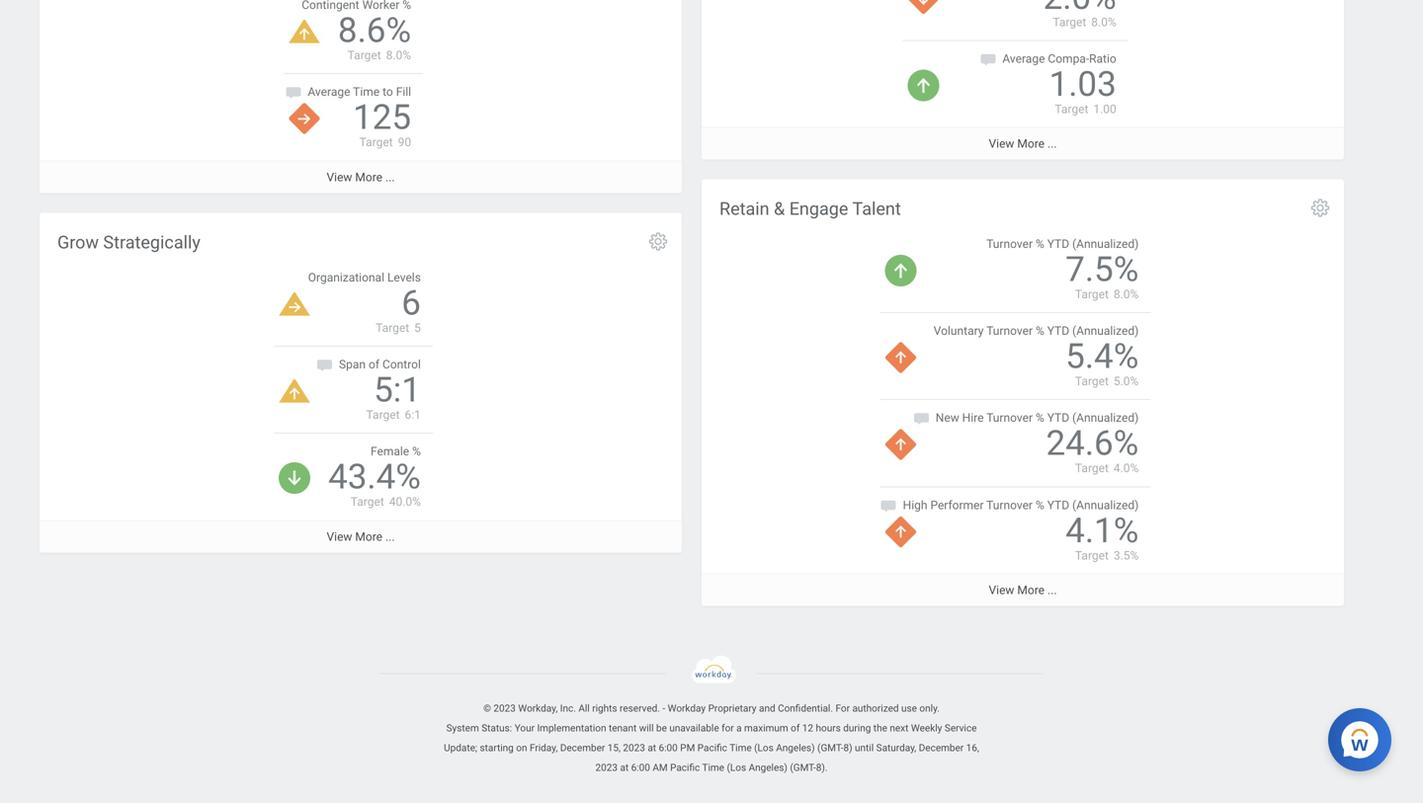 Task type: describe. For each thing, give the bounding box(es) containing it.
1 vertical spatial at
[[620, 762, 629, 774]]

8).
[[816, 762, 828, 774]]

1 vertical spatial 6:00
[[631, 762, 650, 774]]

up warning image inside enable business growth element
[[289, 20, 320, 43]]

retain
[[720, 199, 770, 220]]

3 (annualized) from the top
[[1073, 411, 1139, 425]]

for
[[722, 723, 734, 734]]

more inside enable engaging careers element
[[1018, 137, 1045, 151]]

©
[[484, 703, 491, 715]]

2 (annualized) from the top
[[1073, 324, 1139, 338]]

workday,
[[518, 703, 558, 715]]

inc.
[[560, 703, 576, 715]]

view more ... link down high performer turnover % ytd (annualized)
[[702, 574, 1345, 607]]

use
[[902, 703, 917, 715]]

down good image
[[279, 463, 311, 495]]

3 turnover from the top
[[987, 411, 1033, 425]]

proprietary
[[709, 703, 757, 715]]

more inside grow strategically element
[[355, 530, 383, 544]]

target 8.0%
[[1053, 15, 1117, 29]]

am
[[653, 762, 668, 774]]

4.1%
[[1066, 511, 1139, 551]]

voluntary
[[934, 324, 984, 338]]

125 target 90
[[353, 97, 411, 150]]

pm
[[681, 742, 695, 754]]

during
[[844, 723, 871, 734]]

4 turnover from the top
[[987, 499, 1033, 512]]

workday
[[668, 703, 706, 715]]

5:1
[[374, 370, 421, 410]]

retain & engage talent
[[720, 199, 901, 220]]

female %
[[371, 445, 421, 459]]

organizational
[[308, 271, 385, 285]]

system
[[447, 723, 479, 734]]

rights
[[592, 703, 618, 715]]

hire
[[963, 411, 984, 425]]

unavailable
[[670, 723, 719, 734]]

2 december from the left
[[919, 742, 964, 754]]

until
[[855, 742, 874, 754]]

1 vertical spatial angeles)
[[749, 762, 788, 774]]

footer containing © 2023 workday, inc. all rights reserved. - workday proprietary and confidential. for authorized use only. system status: your implementation tenant will be unavailable for a maximum of 12 hours during the next weekly service update; starting on friday, december 15, 2023 at 6:00 pm pacific time (los angeles) (gmt-8) until saturday, december 16, 2023 at 6:00 am pacific time (los angeles) (gmt-8).
[[0, 656, 1424, 778]]

target for 6
[[376, 321, 409, 335]]

0 horizontal spatial 2023
[[494, 703, 516, 715]]

24.6% target 4.0%
[[1047, 423, 1139, 476]]

% left 4.1%
[[1036, 499, 1045, 512]]

your
[[515, 723, 535, 734]]

4 (annualized) from the top
[[1073, 499, 1139, 512]]

view more ... inside enable engaging careers element
[[989, 137, 1057, 151]]

maximum
[[745, 723, 789, 734]]

... for view more ... link under 90
[[386, 170, 395, 184]]

implementation
[[537, 723, 607, 734]]

target for 24.6%
[[1076, 462, 1109, 476]]

tenant
[[609, 723, 637, 734]]

3 ytd from the top
[[1048, 411, 1070, 425]]

view more ... link down 90
[[40, 160, 682, 193]]

1 horizontal spatial time
[[702, 762, 725, 774]]

7.5%
[[1066, 249, 1139, 290]]

be
[[657, 723, 667, 734]]

1 vertical spatial 2023
[[623, 742, 646, 754]]

1 ytd from the top
[[1048, 237, 1070, 251]]

view inside grow strategically element
[[327, 530, 352, 544]]

view inside the retain & engage talent element
[[989, 584, 1015, 598]]

all
[[579, 703, 590, 715]]

on
[[516, 742, 527, 754]]

5.4% target 5.0%
[[1066, 336, 1139, 389]]

grow strategically element
[[40, 213, 682, 553]]

target up compa-
[[1053, 15, 1087, 29]]

6 target 5
[[376, 283, 421, 335]]

4.0%
[[1114, 462, 1139, 476]]

target for 4.1%
[[1076, 549, 1109, 563]]

6:1
[[405, 408, 421, 422]]

friday,
[[530, 742, 558, 754]]

neutral bad image
[[289, 103, 320, 135]]

of inside the © 2023 workday, inc. all rights reserved. - workday proprietary and confidential. for authorized use only. system status: your implementation tenant will be unavailable for a maximum of 12 hours during the next weekly service update; starting on friday, december 15, 2023 at 6:00 pm pacific time (los angeles) (gmt-8) until saturday, december 16, 2023 at 6:00 am pacific time (los angeles) (gmt-8).
[[791, 723, 800, 734]]

&
[[774, 199, 785, 220]]

starting
[[480, 742, 514, 754]]

organizational levels
[[308, 271, 421, 285]]

1 vertical spatial (los
[[727, 762, 747, 774]]

target for 5.4%
[[1076, 375, 1109, 389]]

... for view more ... link underneath 43.4% target 40.0%
[[386, 530, 395, 544]]

high performer turnover % ytd (annualized)
[[903, 499, 1139, 512]]

talent
[[853, 199, 901, 220]]

up good image
[[886, 255, 917, 287]]

service
[[945, 723, 977, 734]]

43.4% target 40.0%
[[328, 457, 421, 509]]

15,
[[608, 742, 621, 754]]

view inside enable business growth element
[[327, 170, 352, 184]]

workday assistant region
[[1329, 701, 1400, 772]]

new
[[936, 411, 960, 425]]

1 horizontal spatial 6:00
[[659, 742, 678, 754]]

for
[[836, 703, 850, 715]]

performer
[[931, 499, 984, 512]]

target for 1.03
[[1055, 102, 1089, 116]]

0 vertical spatial angeles)
[[776, 742, 815, 754]]

4.1% target 3.5%
[[1066, 511, 1139, 563]]

and
[[759, 703, 776, 715]]

high
[[903, 499, 928, 512]]

authorized
[[853, 703, 899, 715]]

status:
[[482, 723, 512, 734]]

ratio
[[1090, 52, 1117, 66]]

average for 1.03
[[1003, 52, 1046, 66]]

5
[[414, 321, 421, 335]]

1 vertical spatial (gmt-
[[790, 762, 816, 774]]

weekly
[[911, 723, 943, 734]]

12
[[803, 723, 814, 734]]

view more ... inside the retain & engage talent element
[[989, 584, 1057, 598]]

to
[[383, 85, 393, 99]]

8.0% for 8.6%
[[386, 49, 411, 62]]

neutral warning image
[[279, 292, 311, 316]]

grow
[[57, 233, 99, 253]]

6
[[402, 283, 421, 323]]

1.03 target 1.00
[[1050, 64, 1117, 116]]

... for view more ... link underneath high performer turnover % ytd (annualized)
[[1048, 584, 1057, 598]]

5.0%
[[1114, 375, 1139, 389]]



Task type: locate. For each thing, give the bounding box(es) containing it.
next
[[890, 723, 909, 734]]

time inside enable business growth element
[[353, 85, 380, 99]]

target inside 6 target 5
[[376, 321, 409, 335]]

4 ytd from the top
[[1048, 499, 1070, 512]]

1 horizontal spatial (los
[[755, 742, 774, 754]]

fill
[[396, 85, 411, 99]]

5.4%
[[1066, 336, 1139, 377]]

1 horizontal spatial average
[[1003, 52, 1046, 66]]

2 turnover from the top
[[987, 324, 1033, 338]]

% right the female
[[412, 445, 421, 459]]

up warning image left 8.6%
[[289, 20, 320, 43]]

view inside enable engaging careers element
[[989, 137, 1015, 151]]

target for 43.4%
[[351, 496, 384, 509]]

2 ytd from the top
[[1048, 324, 1070, 338]]

0 horizontal spatial of
[[369, 358, 380, 372]]

the
[[874, 723, 888, 734]]

target left 40.0%
[[351, 496, 384, 509]]

up bad image for 24.6%
[[886, 429, 917, 461]]

will
[[639, 723, 654, 734]]

view more ... down 43.4% target 40.0%
[[327, 530, 395, 544]]

...
[[1048, 137, 1057, 151], [386, 170, 395, 184], [386, 530, 395, 544], [1048, 584, 1057, 598]]

target for 125
[[360, 136, 393, 150]]

0 horizontal spatial (gmt-
[[790, 762, 816, 774]]

average inside enable engaging careers element
[[1003, 52, 1046, 66]]

ytd
[[1048, 237, 1070, 251], [1048, 324, 1070, 338], [1048, 411, 1070, 425], [1048, 499, 1070, 512]]

at
[[648, 742, 657, 754], [620, 762, 629, 774]]

view more ... down 1.03 target 1.00
[[989, 137, 1057, 151]]

angeles) down maximum
[[749, 762, 788, 774]]

target inside 4.1% target 3.5%
[[1076, 549, 1109, 563]]

pacific
[[698, 742, 728, 754], [670, 762, 700, 774]]

... down 40.0%
[[386, 530, 395, 544]]

grow strategically
[[57, 233, 201, 253]]

3.5%
[[1114, 549, 1139, 563]]

target left 3.5%
[[1076, 549, 1109, 563]]

8.0% inside enable engaging careers element
[[1092, 15, 1117, 29]]

ytd down 24.6% target 4.0%
[[1048, 499, 1070, 512]]

8.6% target 8.0%
[[338, 10, 411, 62]]

enable business growth element
[[40, 0, 682, 193]]

0 horizontal spatial 6:00
[[631, 762, 650, 774]]

0 horizontal spatial time
[[353, 85, 380, 99]]

retain & engage talent element
[[702, 180, 1345, 607]]

0 horizontal spatial at
[[620, 762, 629, 774]]

% left 24.6%
[[1036, 411, 1045, 425]]

-
[[663, 703, 666, 715]]

confidential.
[[778, 703, 833, 715]]

span of control
[[339, 358, 421, 372]]

up bad image up high
[[886, 429, 917, 461]]

24.6%
[[1047, 423, 1139, 464]]

configure grow strategically image
[[648, 231, 669, 253]]

0 vertical spatial up warning image
[[289, 20, 320, 43]]

average inside enable business growth element
[[308, 85, 350, 99]]

configure retain & engage talent image
[[1310, 197, 1332, 219]]

time
[[353, 85, 380, 99], [730, 742, 752, 754], [702, 762, 725, 774]]

1 vertical spatial 8.0%
[[386, 49, 411, 62]]

span
[[339, 358, 366, 372]]

average up neutral bad image
[[308, 85, 350, 99]]

target for 8.6%
[[348, 49, 381, 62]]

2 vertical spatial time
[[702, 762, 725, 774]]

8.0% up ratio
[[1092, 15, 1117, 29]]

more down 43.4% target 40.0%
[[355, 530, 383, 544]]

8.0%
[[1092, 15, 1117, 29], [386, 49, 411, 62], [1114, 288, 1139, 301]]

43.4%
[[328, 457, 421, 498]]

a
[[737, 723, 742, 734]]

(gmt- down hours
[[818, 742, 844, 754]]

strategically
[[103, 233, 201, 253]]

... inside enable engaging careers element
[[1048, 137, 1057, 151]]

turnover right hire
[[987, 411, 1033, 425]]

more inside enable business growth element
[[355, 170, 383, 184]]

control
[[383, 358, 421, 372]]

1.03
[[1050, 64, 1117, 104]]

... inside enable business growth element
[[386, 170, 395, 184]]

footer
[[0, 656, 1424, 778]]

saturday,
[[877, 742, 917, 754]]

angeles)
[[776, 742, 815, 754], [749, 762, 788, 774]]

average left compa-
[[1003, 52, 1046, 66]]

target for 7.5%
[[1076, 288, 1109, 301]]

turnover
[[987, 237, 1033, 251], [987, 324, 1033, 338], [987, 411, 1033, 425], [987, 499, 1033, 512]]

target inside the 125 target 90
[[360, 136, 393, 150]]

8.0% up fill
[[386, 49, 411, 62]]

... for view more ... link underneath 1.03 target 1.00
[[1048, 137, 1057, 151]]

engage
[[790, 199, 849, 220]]

more inside the retain & engage talent element
[[1018, 584, 1045, 598]]

1 up bad image from the top
[[886, 342, 917, 374]]

40.0%
[[389, 496, 421, 509]]

1 vertical spatial pacific
[[670, 762, 700, 774]]

turnover up voluntary turnover % ytd (annualized)
[[987, 237, 1033, 251]]

ytd down 5.4% target 5.0%
[[1048, 411, 1070, 425]]

view more ... link
[[702, 127, 1345, 160], [40, 160, 682, 193], [40, 520, 682, 553], [702, 574, 1345, 607]]

levels
[[388, 271, 421, 285]]

7.5% target 8.0%
[[1066, 249, 1139, 301]]

only.
[[920, 703, 940, 715]]

view more ... inside grow strategically element
[[327, 530, 395, 544]]

target left 90
[[360, 136, 393, 150]]

target inside 7.5% target 8.0%
[[1076, 288, 1109, 301]]

1 (annualized) from the top
[[1073, 237, 1139, 251]]

target down the turnover % ytd (annualized)
[[1076, 288, 1109, 301]]

target inside 5:1 target 6:1
[[366, 408, 400, 422]]

1 vertical spatial average
[[308, 85, 350, 99]]

(gmt-
[[818, 742, 844, 754], [790, 762, 816, 774]]

... down high performer turnover % ytd (annualized)
[[1048, 584, 1057, 598]]

1 vertical spatial of
[[791, 723, 800, 734]]

2023 right the '©' at left bottom
[[494, 703, 516, 715]]

8.0% inside 8.6% target 8.0%
[[386, 49, 411, 62]]

pacific right pm
[[698, 742, 728, 754]]

ytd down 7.5% target 8.0%
[[1048, 324, 1070, 338]]

90
[[398, 136, 411, 150]]

time left to
[[353, 85, 380, 99]]

8.6%
[[338, 10, 411, 50]]

up good image
[[908, 70, 940, 101]]

1 horizontal spatial (gmt-
[[818, 742, 844, 754]]

reserved.
[[620, 703, 660, 715]]

0 vertical spatial 6:00
[[659, 742, 678, 754]]

2 horizontal spatial 2023
[[623, 742, 646, 754]]

6:00 left am
[[631, 762, 650, 774]]

2 horizontal spatial time
[[730, 742, 752, 754]]

1 vertical spatial up warning image
[[279, 380, 311, 403]]

of right span
[[369, 358, 380, 372]]

angeles) down 12
[[776, 742, 815, 754]]

average time to fill
[[308, 85, 411, 99]]

target inside 8.6% target 8.0%
[[348, 49, 381, 62]]

up bad image
[[886, 342, 917, 374], [886, 429, 917, 461], [886, 516, 917, 548]]

0 vertical spatial average
[[1003, 52, 1046, 66]]

8)
[[844, 742, 853, 754]]

... down the 125 target 90
[[386, 170, 395, 184]]

1 horizontal spatial at
[[648, 742, 657, 754]]

2023 down 15,
[[596, 762, 618, 774]]

2 vertical spatial 8.0%
[[1114, 288, 1139, 301]]

time down a
[[730, 742, 752, 754]]

up bad image down up good image
[[886, 342, 917, 374]]

0 vertical spatial time
[[353, 85, 380, 99]]

... down 1.03 target 1.00
[[1048, 137, 1057, 151]]

1 horizontal spatial 2023
[[596, 762, 618, 774]]

update;
[[444, 742, 478, 754]]

pacific down pm
[[670, 762, 700, 774]]

more down the 125 target 90
[[355, 170, 383, 184]]

turnover right performer
[[987, 499, 1033, 512]]

0 vertical spatial 8.0%
[[1092, 15, 1117, 29]]

more down high performer turnover % ytd (annualized)
[[1018, 584, 1045, 598]]

(los down a
[[727, 762, 747, 774]]

view more ... inside enable business growth element
[[327, 170, 395, 184]]

0 horizontal spatial average
[[308, 85, 350, 99]]

0 horizontal spatial (los
[[727, 762, 747, 774]]

december down weekly
[[919, 742, 964, 754]]

view more ...
[[989, 137, 1057, 151], [327, 170, 395, 184], [327, 530, 395, 544], [989, 584, 1057, 598]]

% left 7.5%
[[1036, 237, 1045, 251]]

0 vertical spatial 2023
[[494, 703, 516, 715]]

up bad image down high
[[886, 516, 917, 548]]

more
[[1018, 137, 1045, 151], [355, 170, 383, 184], [355, 530, 383, 544], [1018, 584, 1045, 598]]

more down average compa-ratio
[[1018, 137, 1045, 151]]

at down 15,
[[620, 762, 629, 774]]

1.00
[[1094, 102, 1117, 116]]

average
[[1003, 52, 1046, 66], [308, 85, 350, 99]]

1 horizontal spatial december
[[919, 742, 964, 754]]

0 horizontal spatial december
[[560, 742, 605, 754]]

view more ... link down 43.4% target 40.0%
[[40, 520, 682, 553]]

view more ... down high performer turnover % ytd (annualized)
[[989, 584, 1057, 598]]

16,
[[967, 742, 980, 754]]

2023 right 15,
[[623, 742, 646, 754]]

of inside grow strategically element
[[369, 358, 380, 372]]

target inside 24.6% target 4.0%
[[1076, 462, 1109, 476]]

target inside 5.4% target 5.0%
[[1076, 375, 1109, 389]]

(annualized)
[[1073, 237, 1139, 251], [1073, 324, 1139, 338], [1073, 411, 1139, 425], [1073, 499, 1139, 512]]

time down for
[[702, 762, 725, 774]]

at down will
[[648, 742, 657, 754]]

0 vertical spatial (gmt-
[[818, 742, 844, 754]]

0 vertical spatial pacific
[[698, 742, 728, 754]]

new hire turnover % ytd (annualized)
[[936, 411, 1139, 425]]

target left 6:1
[[366, 408, 400, 422]]

1 turnover from the top
[[987, 237, 1033, 251]]

1 vertical spatial up bad image
[[886, 429, 917, 461]]

2 vertical spatial 2023
[[596, 762, 618, 774]]

0 vertical spatial at
[[648, 742, 657, 754]]

8.0% for 7.5%
[[1114, 288, 1139, 301]]

average for 125
[[308, 85, 350, 99]]

6:00 left pm
[[659, 742, 678, 754]]

view more ... down the 125 target 90
[[327, 170, 395, 184]]

enable engaging careers element
[[702, 0, 1345, 160]]

december down the implementation
[[560, 742, 605, 754]]

... inside grow strategically element
[[386, 530, 395, 544]]

© 2023 workday, inc. all rights reserved. - workday proprietary and confidential. for authorized use only. system status: your implementation tenant will be unavailable for a maximum of 12 hours during the next weekly service update; starting on friday, december 15, 2023 at 6:00 pm pacific time (los angeles) (gmt-8) until saturday, december 16, 2023 at 6:00 am pacific time (los angeles) (gmt-8).
[[444, 703, 980, 774]]

(los down maximum
[[755, 742, 774, 754]]

target left '1.00'
[[1055, 102, 1089, 116]]

3 up bad image from the top
[[886, 516, 917, 548]]

hours
[[816, 723, 841, 734]]

(gmt- down 12
[[790, 762, 816, 774]]

0 vertical spatial up bad image
[[886, 342, 917, 374]]

target left 5
[[376, 321, 409, 335]]

ytd up voluntary turnover % ytd (annualized)
[[1048, 237, 1070, 251]]

target for 5:1
[[366, 408, 400, 422]]

compa-
[[1048, 52, 1090, 66]]

up warning image up down good image at the bottom left
[[279, 380, 311, 403]]

(los
[[755, 742, 774, 754], [727, 762, 747, 774]]

2023
[[494, 703, 516, 715], [623, 742, 646, 754], [596, 762, 618, 774]]

of
[[369, 358, 380, 372], [791, 723, 800, 734]]

6:00
[[659, 742, 678, 754], [631, 762, 650, 774]]

up warning image
[[289, 20, 320, 43], [279, 380, 311, 403]]

target inside 1.03 target 1.00
[[1055, 102, 1089, 116]]

voluntary turnover % ytd (annualized)
[[934, 324, 1139, 338]]

125
[[353, 97, 411, 138]]

0 vertical spatial (los
[[755, 742, 774, 754]]

turnover % ytd (annualized)
[[987, 237, 1139, 251]]

target left 5.0%
[[1076, 375, 1109, 389]]

... inside the retain & engage talent element
[[1048, 584, 1057, 598]]

target left 4.0%
[[1076, 462, 1109, 476]]

5:1 target 6:1
[[366, 370, 421, 422]]

2 vertical spatial up bad image
[[886, 516, 917, 548]]

2 up bad image from the top
[[886, 429, 917, 461]]

% left 5.4%
[[1036, 324, 1045, 338]]

1 december from the left
[[560, 742, 605, 754]]

8.0% inside 7.5% target 8.0%
[[1114, 288, 1139, 301]]

up bad image for 4.1%
[[886, 516, 917, 548]]

turnover right voluntary
[[987, 324, 1033, 338]]

target up average time to fill
[[348, 49, 381, 62]]

% inside grow strategically element
[[412, 445, 421, 459]]

view more ... link down 1.03 target 1.00
[[702, 127, 1345, 160]]

1 horizontal spatial of
[[791, 723, 800, 734]]

female
[[371, 445, 409, 459]]

down bad image
[[908, 0, 940, 14]]

8.0% up 5.4%
[[1114, 288, 1139, 301]]

0 vertical spatial of
[[369, 358, 380, 372]]

1 vertical spatial time
[[730, 742, 752, 754]]

of left 12
[[791, 723, 800, 734]]

target inside 43.4% target 40.0%
[[351, 496, 384, 509]]



Task type: vqa. For each thing, say whether or not it's contained in the screenshot.
justify Icon in the left of the page
no



